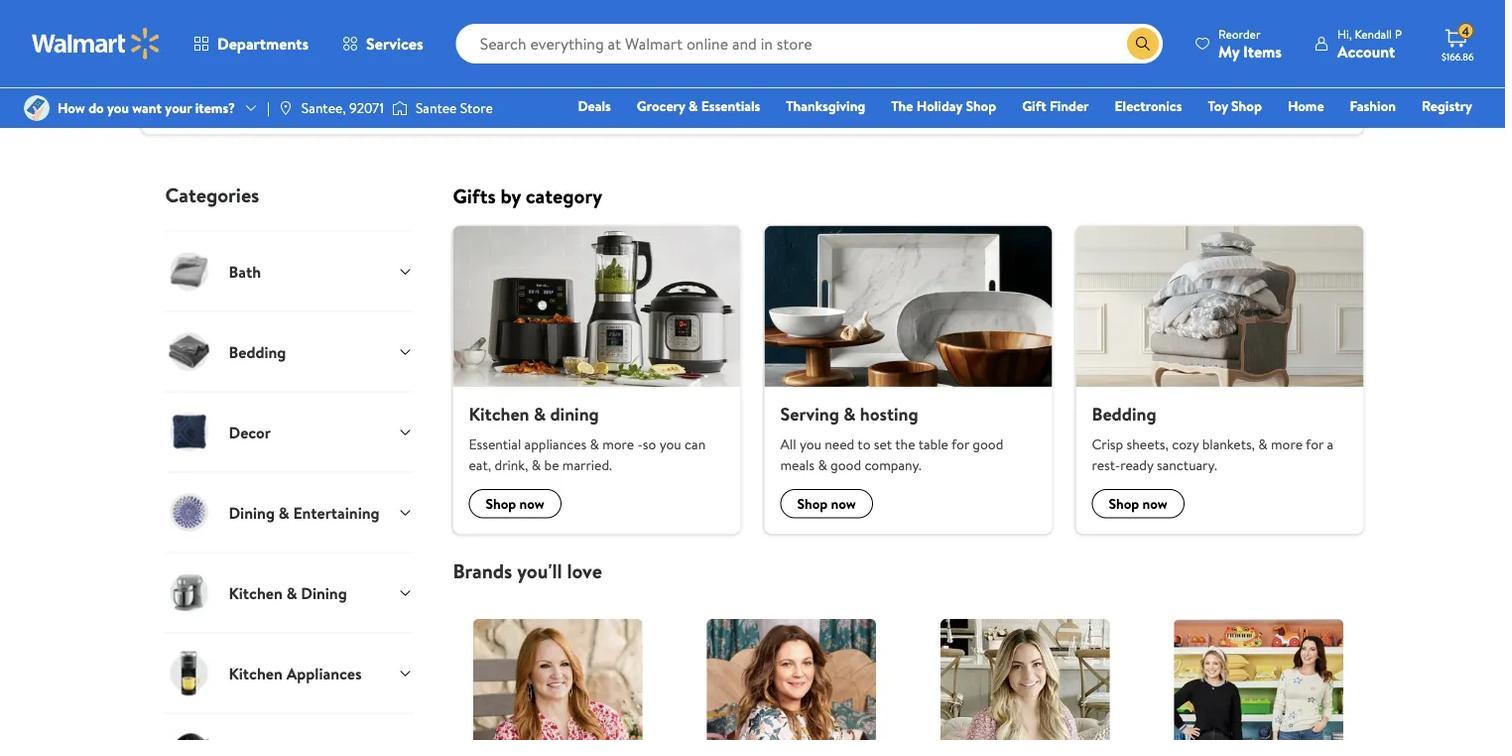 Task type: locate. For each thing, give the bounding box(es) containing it.
1 more from the left
[[603, 434, 634, 454]]

for left a
[[1306, 434, 1324, 454]]

now down ready
[[1143, 494, 1168, 514]]

 image
[[24, 95, 50, 121], [392, 98, 408, 118]]

now
[[520, 494, 545, 514], [831, 494, 856, 514], [1143, 494, 1168, 514]]

cozy
[[1172, 434, 1199, 454]]

kitchen for dining
[[469, 402, 530, 427]]

& right blankets,
[[1259, 434, 1268, 454]]

0 horizontal spatial for
[[952, 434, 970, 454]]

3 shop now from the left
[[1109, 494, 1168, 514]]

shop now inside serving & hosting list item
[[798, 494, 856, 514]]

the holiday shop link
[[883, 95, 1006, 117]]

0 horizontal spatial good
[[831, 455, 862, 474]]

p
[[1395, 25, 1403, 42]]

name*
[[536, 23, 575, 43]]

store
[[460, 98, 493, 118]]

dining inside 'dropdown button'
[[301, 582, 347, 604]]

& up the kitchen appliances "dropdown button"
[[286, 582, 297, 604]]

bedding crisp sheets, cozy blankets, & more for a rest-ready sanctuary.
[[1092, 402, 1334, 474]]

the
[[896, 434, 916, 454]]

essential
[[469, 434, 521, 454]]

bedding up decor
[[229, 341, 286, 363]]

shop inside kitchen & dining "list item"
[[486, 494, 516, 514]]

0 horizontal spatial shop now
[[486, 494, 545, 514]]

1 shop now from the left
[[486, 494, 545, 514]]

shop down ready
[[1109, 494, 1140, 514]]

kitchen up the kitchen appliances "dropdown button"
[[229, 582, 283, 604]]

gift
[[1023, 96, 1047, 116]]

 image
[[278, 100, 294, 116]]

more inside 'kitchen & dining essential appliances & more -so you can eat, drink, & be married.'
[[603, 434, 634, 454]]

registry
[[1422, 96, 1473, 116]]

gifts
[[453, 182, 496, 210]]

now inside kitchen & dining "list item"
[[520, 494, 545, 514]]

the
[[892, 96, 914, 116]]

3 now from the left
[[1143, 494, 1168, 514]]

toy
[[1208, 96, 1229, 116]]

1 vertical spatial kitchen
[[229, 582, 283, 604]]

kitchen inside kitchen & dining 'dropdown button'
[[229, 582, 283, 604]]

kitchen
[[469, 402, 530, 427], [229, 582, 283, 604], [229, 662, 283, 684]]

dining up 'appliances' on the bottom left
[[301, 582, 347, 604]]

you right so
[[660, 434, 682, 454]]

0 vertical spatial list
[[441, 226, 1376, 534]]

dining down decor
[[229, 502, 275, 523]]

 image left "how" at the top left
[[24, 95, 50, 121]]

1 horizontal spatial you
[[660, 434, 682, 454]]

2 more from the left
[[1272, 434, 1303, 454]]

bedding inside 'bedding crisp sheets, cozy blankets, & more for a rest-ready sanctuary.'
[[1092, 402, 1157, 427]]

& left be on the left
[[532, 455, 541, 474]]

1 vertical spatial good
[[831, 455, 862, 474]]

walmart+ link
[[1405, 123, 1482, 144]]

serving
[[781, 402, 840, 427]]

fashion link
[[1342, 95, 1406, 117]]

First name text field
[[165, 47, 484, 103]]

bedding up crisp
[[1092, 402, 1157, 427]]

items
[[1244, 40, 1282, 62]]

list containing kitchen & dining
[[441, 226, 1376, 534]]

entertaining
[[293, 502, 380, 523]]

kitchen appliances
[[229, 662, 362, 684]]

hi, kendall p account
[[1338, 25, 1403, 62]]

first name
[[165, 23, 229, 43]]

shop down meals
[[798, 494, 828, 514]]

for right table
[[952, 434, 970, 454]]

 image for santee store
[[392, 98, 408, 118]]

thanksgiving link
[[778, 95, 875, 117]]

shop now inside kitchen & dining "list item"
[[486, 494, 545, 514]]

category
[[526, 182, 603, 210]]

0 horizontal spatial bedding
[[229, 341, 286, 363]]

1 horizontal spatial bedding
[[1092, 402, 1157, 427]]

& left entertaining
[[279, 502, 289, 523]]

& right "grocery"
[[689, 96, 698, 116]]

debit
[[1354, 124, 1388, 143]]

shop now for hosting
[[798, 494, 856, 514]]

kitchen left 'appliances' on the bottom left
[[229, 662, 283, 684]]

table
[[919, 434, 949, 454]]

walmart image
[[32, 28, 161, 60]]

you right do
[[107, 98, 129, 118]]

bedding inside bedding dropdown button
[[229, 341, 286, 363]]

shop inside the bedding list item
[[1109, 494, 1140, 514]]

now down need
[[831, 494, 856, 514]]

& right meals
[[818, 455, 828, 474]]

1 horizontal spatial shop now
[[798, 494, 856, 514]]

1 vertical spatial list
[[441, 583, 1376, 740]]

good down need
[[831, 455, 862, 474]]

dining
[[550, 402, 599, 427]]

1 list from the top
[[441, 226, 1376, 534]]

eat,
[[469, 455, 491, 474]]

ready
[[1121, 455, 1154, 474]]

name
[[196, 23, 229, 43]]

toy shop
[[1208, 96, 1262, 116]]

2 vertical spatial kitchen
[[229, 662, 283, 684]]

more left - at the bottom
[[603, 434, 634, 454]]

dining inside dropdown button
[[229, 502, 275, 523]]

find
[[1217, 56, 1252, 81]]

bedding list item
[[1065, 226, 1376, 534]]

&
[[689, 96, 698, 116], [534, 402, 546, 427], [844, 402, 856, 427], [590, 434, 599, 454], [1259, 434, 1268, 454], [532, 455, 541, 474], [818, 455, 828, 474], [279, 502, 289, 523], [286, 582, 297, 604]]

the holiday shop
[[892, 96, 997, 116]]

registry one debit
[[1321, 96, 1473, 143]]

set
[[874, 434, 893, 454]]

2 horizontal spatial you
[[800, 434, 822, 454]]

toy shop link
[[1200, 95, 1271, 117]]

0 horizontal spatial more
[[603, 434, 634, 454]]

shop now for dining
[[486, 494, 545, 514]]

1 horizontal spatial for
[[1306, 434, 1324, 454]]

for
[[952, 434, 970, 454], [1306, 434, 1324, 454]]

walmart+
[[1414, 124, 1473, 143]]

kitchen up essential
[[469, 402, 530, 427]]

shop inside serving & hosting list item
[[798, 494, 828, 514]]

more
[[603, 434, 634, 454], [1272, 434, 1303, 454]]

0 vertical spatial dining
[[229, 502, 275, 523]]

2 shop now from the left
[[798, 494, 856, 514]]

1 now from the left
[[520, 494, 545, 514]]

kitchen appliances button
[[165, 633, 413, 713]]

1 vertical spatial dining
[[301, 582, 347, 604]]

1 horizontal spatial dining
[[301, 582, 347, 604]]

more inside 'bedding crisp sheets, cozy blankets, & more for a rest-ready sanctuary.'
[[1272, 434, 1303, 454]]

1 horizontal spatial now
[[831, 494, 856, 514]]

0 horizontal spatial now
[[520, 494, 545, 514]]

shop now down the drink,
[[486, 494, 545, 514]]

a
[[1328, 434, 1334, 454]]

& up appliances
[[534, 402, 546, 427]]

now down be on the left
[[520, 494, 545, 514]]

all
[[781, 434, 797, 454]]

1 horizontal spatial more
[[1272, 434, 1303, 454]]

you inside 'kitchen & dining essential appliances & more -so you can eat, drink, & be married.'
[[660, 434, 682, 454]]

1 for from the left
[[952, 434, 970, 454]]

shop now down ready
[[1109, 494, 1168, 514]]

2 for from the left
[[1306, 434, 1324, 454]]

married.
[[563, 455, 612, 474]]

0 horizontal spatial dining
[[229, 502, 275, 523]]

can
[[685, 434, 706, 454]]

0 vertical spatial kitchen
[[469, 402, 530, 427]]

kitchen & dining
[[229, 582, 347, 604]]

good right table
[[973, 434, 1004, 454]]

& inside 'dropdown button'
[[286, 582, 297, 604]]

how
[[58, 98, 85, 118]]

shop now for sheets,
[[1109, 494, 1168, 514]]

one
[[1321, 124, 1351, 143]]

2 horizontal spatial shop now
[[1109, 494, 1168, 514]]

shop down the drink,
[[486, 494, 516, 514]]

kitchen inside 'kitchen & dining essential appliances & more -so you can eat, drink, & be married.'
[[469, 402, 530, 427]]

|
[[267, 98, 270, 118]]

santee
[[416, 98, 457, 118]]

now inside serving & hosting list item
[[831, 494, 856, 514]]

for inside serving & hosting all you need to set the table for good meals & good company.
[[952, 434, 970, 454]]

 image right 92071
[[392, 98, 408, 118]]

1 horizontal spatial good
[[973, 434, 1004, 454]]

now inside the bedding list item
[[1143, 494, 1168, 514]]

you
[[107, 98, 129, 118], [660, 434, 682, 454], [800, 434, 822, 454]]

1 horizontal spatial  image
[[392, 98, 408, 118]]

 image for how do you want your items?
[[24, 95, 50, 121]]

love
[[567, 557, 602, 585]]

registry link
[[1413, 95, 1482, 117]]

categories
[[165, 181, 259, 208]]

2 horizontal spatial now
[[1143, 494, 1168, 514]]

you right "all"
[[800, 434, 822, 454]]

floorcare image
[[165, 730, 213, 740]]

shop now inside the bedding list item
[[1109, 494, 1168, 514]]

brands you'll love
[[453, 557, 602, 585]]

my
[[1219, 40, 1240, 62]]

& inside 'bedding crisp sheets, cozy blankets, & more for a rest-ready sanctuary.'
[[1259, 434, 1268, 454]]

1 vertical spatial bedding
[[1092, 402, 1157, 427]]

shop for bedding
[[1109, 494, 1140, 514]]

crisp
[[1092, 434, 1124, 454]]

0 horizontal spatial  image
[[24, 95, 50, 121]]

more left a
[[1272, 434, 1303, 454]]

2 now from the left
[[831, 494, 856, 514]]

Walmart Site-Wide search field
[[456, 24, 1163, 64]]

list
[[441, 226, 1376, 534], [441, 583, 1376, 740]]

2 list from the top
[[441, 583, 1376, 740]]

shop now down meals
[[798, 494, 856, 514]]

how do you want your items?
[[58, 98, 235, 118]]

0 vertical spatial bedding
[[229, 341, 286, 363]]



Task type: vqa. For each thing, say whether or not it's contained in the screenshot.
the State*
yes



Task type: describe. For each thing, give the bounding box(es) containing it.
shop right "holiday"
[[966, 96, 997, 116]]

dining & entertaining button
[[165, 472, 413, 552]]

shop right toy
[[1232, 96, 1262, 116]]

Last name* text field
[[508, 47, 827, 103]]

shop for kitchen & dining
[[486, 494, 516, 514]]

gift finder link
[[1014, 95, 1098, 117]]

4
[[1463, 23, 1470, 39]]

Search search field
[[456, 24, 1163, 64]]

$166.86
[[1442, 50, 1475, 63]]

grocery & essentials
[[637, 96, 761, 116]]

you inside serving & hosting all you need to set the table for good meals & good company.
[[800, 434, 822, 454]]

more for dining
[[603, 434, 634, 454]]

you'll
[[517, 557, 562, 585]]

to
[[858, 434, 871, 454]]

& up need
[[844, 402, 856, 427]]

registry
[[1256, 56, 1317, 81]]

kitchen for dining
[[229, 582, 283, 604]]

company.
[[865, 455, 922, 474]]

deals link
[[569, 95, 620, 117]]

blankets,
[[1203, 434, 1256, 454]]

appliances
[[525, 434, 587, 454]]

bedding button
[[165, 311, 413, 392]]

by
[[501, 182, 521, 210]]

grocery
[[637, 96, 685, 116]]

holiday
[[917, 96, 963, 116]]

last name*
[[508, 23, 575, 43]]

kitchen inside the kitchen appliances "dropdown button"
[[229, 662, 283, 684]]

fashion
[[1351, 96, 1397, 116]]

serving & hosting list item
[[753, 226, 1065, 534]]

electronics link
[[1106, 95, 1192, 117]]

bath
[[229, 260, 261, 282]]

drink,
[[495, 455, 529, 474]]

find registry
[[1217, 56, 1317, 81]]

hosting
[[860, 402, 919, 427]]

do
[[88, 98, 104, 118]]

services
[[366, 33, 423, 55]]

grocery & essentials link
[[628, 95, 770, 117]]

gifts by category
[[453, 182, 603, 210]]

rest-
[[1092, 455, 1121, 474]]

now for dining
[[520, 494, 545, 514]]

sanctuary.
[[1157, 455, 1218, 474]]

deals
[[578, 96, 611, 116]]

one debit link
[[1312, 123, 1397, 144]]

kendall
[[1355, 25, 1393, 42]]

thanksgiving
[[786, 96, 866, 116]]

state*
[[851, 23, 889, 43]]

departments
[[217, 33, 309, 55]]

last
[[508, 23, 533, 43]]

hi,
[[1338, 25, 1352, 42]]

bedding for bedding crisp sheets, cozy blankets, & more for a rest-ready sanctuary.
[[1092, 402, 1157, 427]]

list for gifts by category
[[441, 226, 1376, 534]]

kitchen & dining button
[[165, 552, 413, 633]]

first
[[165, 23, 193, 43]]

appliances
[[286, 662, 362, 684]]

sheets,
[[1127, 434, 1169, 454]]

need
[[825, 434, 855, 454]]

reorder
[[1219, 25, 1261, 42]]

92071
[[349, 98, 384, 118]]

santee,
[[302, 98, 346, 118]]

so
[[643, 434, 656, 454]]

bedding for bedding
[[229, 341, 286, 363]]

reorder my items
[[1219, 25, 1282, 62]]

gift finder
[[1023, 96, 1089, 116]]

your
[[165, 98, 192, 118]]

want
[[132, 98, 162, 118]]

essentials
[[702, 96, 761, 116]]

find registry button
[[1194, 45, 1341, 93]]

& inside dropdown button
[[279, 502, 289, 523]]

services button
[[326, 20, 440, 67]]

meals
[[781, 455, 815, 474]]

decor
[[229, 421, 271, 443]]

serving & hosting all you need to set the table for good meals & good company.
[[781, 402, 1004, 474]]

decor button
[[165, 392, 413, 472]]

items?
[[195, 98, 235, 118]]

0 vertical spatial good
[[973, 434, 1004, 454]]

kitchen & dining essential appliances & more -so you can eat, drink, & be married.
[[469, 402, 706, 474]]

electronics
[[1115, 96, 1183, 116]]

kitchen & dining list item
[[441, 226, 753, 534]]

list for brands you'll love
[[441, 583, 1376, 740]]

& up married.
[[590, 434, 599, 454]]

finder
[[1050, 96, 1089, 116]]

search icon image
[[1136, 36, 1151, 52]]

home
[[1288, 96, 1325, 116]]

santee, 92071
[[302, 98, 384, 118]]

for inside 'bedding crisp sheets, cozy blankets, & more for a rest-ready sanctuary.'
[[1306, 434, 1324, 454]]

be
[[544, 455, 559, 474]]

brands
[[453, 557, 513, 585]]

shop for serving & hosting
[[798, 494, 828, 514]]

0 horizontal spatial you
[[107, 98, 129, 118]]

more for sheets,
[[1272, 434, 1303, 454]]

departments button
[[177, 20, 326, 67]]

now for sheets,
[[1143, 494, 1168, 514]]

now for hosting
[[831, 494, 856, 514]]

bath button
[[165, 231, 413, 311]]



